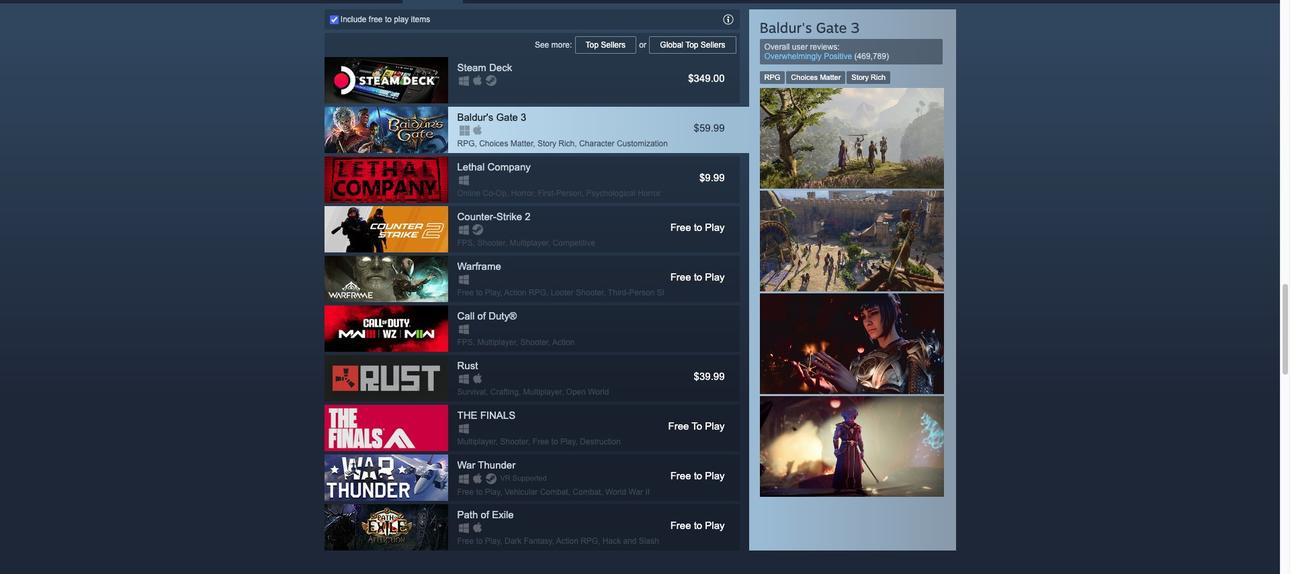Task type: vqa. For each thing, say whether or not it's contained in the screenshot.


Task type: describe. For each thing, give the bounding box(es) containing it.
1 sellers from the left
[[601, 40, 626, 49]]

story rich link
[[847, 71, 890, 84]]

see more:
[[535, 40, 574, 49]]

warframe
[[457, 260, 501, 272]]

of for duty®
[[477, 310, 486, 322]]

1 vertical spatial story
[[537, 139, 556, 148]]

multiplayer up war thunder
[[457, 437, 496, 447]]

and
[[623, 537, 637, 546]]

top sellers
[[586, 40, 626, 49]]

$39.99
[[694, 371, 725, 382]]

shooter right third-
[[657, 288, 685, 297]]

free to play for warframe
[[670, 271, 725, 283]]

third-
[[608, 288, 629, 297]]

shooter up survival , crafting , multiplayer , open world
[[520, 338, 548, 347]]

lethal
[[457, 161, 485, 172]]

rust
[[457, 360, 478, 371]]

$349.00
[[688, 72, 725, 84]]

free to play for war thunder
[[670, 470, 725, 482]]

fps for fps , shooter , multiplayer , competitive
[[457, 238, 473, 248]]

path
[[457, 509, 478, 521]]

global
[[660, 40, 683, 49]]

see
[[535, 40, 549, 49]]

free to play for path of exile
[[670, 520, 725, 531]]

positive
[[824, 52, 852, 61]]

fps , shooter , multiplayer , competitive
[[457, 238, 595, 248]]

destruction
[[580, 437, 621, 447]]

baldur's for baldur's gate 3 overall user reviews: overwhelmingly positive (469,789)
[[760, 19, 812, 36]]

war inside vr supported free to play , vehicular combat , combat , world war ii
[[629, 488, 643, 497]]

$9.99
[[699, 172, 725, 183]]

shooter up warframe
[[477, 238, 505, 248]]

counter-strike 2
[[457, 211, 531, 222]]

open
[[566, 387, 586, 397]]

shooter up thunder
[[500, 437, 528, 447]]

thunder
[[478, 459, 516, 471]]

of for exile
[[481, 509, 489, 521]]

online
[[457, 189, 481, 198]]

play
[[394, 15, 409, 24]]

3 for baldur's gate 3 overall user reviews: overwhelmingly positive (469,789)
[[851, 19, 860, 36]]

1 vertical spatial action
[[552, 338, 575, 347]]

free
[[369, 15, 383, 24]]

rpg up lethal
[[457, 139, 475, 148]]

global top sellers
[[660, 40, 725, 49]]

war thunder
[[457, 459, 516, 471]]

finals
[[480, 410, 515, 421]]

rpg , choices matter , story rich , character customization
[[457, 139, 668, 148]]

more:
[[551, 40, 572, 49]]

baldur's gate 3
[[457, 111, 526, 123]]

1 horizontal spatial person
[[629, 288, 655, 297]]

multiplayer down duty®
[[477, 338, 516, 347]]

free to play , action rpg , looter shooter , third-person shooter
[[457, 288, 685, 297]]

supported
[[513, 474, 547, 482]]

vr supported free to play , vehicular combat , combat , world war ii
[[457, 474, 650, 497]]

or
[[637, 40, 649, 49]]

1 combat from the left
[[540, 488, 568, 497]]

looter
[[551, 288, 574, 297]]

(469,789)
[[854, 52, 889, 61]]

3 for baldur's gate 3
[[521, 111, 526, 123]]

rpg left hack
[[581, 537, 598, 546]]

include free to play items
[[338, 15, 430, 24]]

baldur's gate 3 overall user reviews: overwhelmingly positive (469,789)
[[760, 19, 889, 61]]

top sellers link
[[574, 35, 637, 54]]

steam deck image
[[324, 57, 448, 103]]

global top sellers link
[[649, 35, 737, 54]]

baldur's for baldur's gate 3
[[457, 111, 493, 123]]

story inside the story rich link
[[852, 73, 869, 81]]

ii
[[645, 488, 650, 497]]

choices matter link
[[786, 71, 846, 84]]

2 vertical spatial action
[[556, 537, 578, 546]]

crafting
[[490, 387, 519, 397]]

op
[[496, 189, 507, 198]]

items
[[411, 15, 430, 24]]

2
[[525, 211, 531, 222]]

slash
[[639, 537, 659, 546]]

fantasy
[[524, 537, 552, 546]]

multiplayer left open
[[523, 387, 562, 397]]

strike
[[496, 211, 522, 222]]

counter-
[[457, 211, 496, 222]]

rpg link
[[760, 71, 785, 84]]

user
[[792, 42, 808, 52]]

warframe image
[[324, 256, 448, 302]]

path of exile image
[[324, 504, 448, 551]]

path of exile
[[457, 509, 514, 521]]

vehicular
[[505, 488, 538, 497]]

gate for baldur's gate 3 overall user reviews: overwhelmingly positive (469,789)
[[816, 19, 847, 36]]

duty®
[[489, 310, 517, 322]]

0 vertical spatial war
[[457, 459, 475, 471]]

rust image
[[324, 355, 448, 402]]

free to play , dark fantasy , action rpg , hack and slash
[[457, 537, 659, 546]]

the
[[457, 410, 477, 421]]



Task type: locate. For each thing, give the bounding box(es) containing it.
war thunder image
[[324, 455, 448, 501]]

3 free to play from the top
[[670, 470, 725, 482]]

1 vertical spatial gate
[[496, 111, 518, 123]]

0 horizontal spatial gate
[[496, 111, 518, 123]]

war
[[457, 459, 475, 471], [629, 488, 643, 497]]

overall
[[764, 42, 790, 52]]

of
[[477, 310, 486, 322], [481, 509, 489, 521]]

0 horizontal spatial top
[[586, 40, 599, 49]]

0 horizontal spatial combat
[[540, 488, 568, 497]]

story
[[852, 73, 869, 81], [537, 139, 556, 148]]

world left ii
[[605, 488, 626, 497]]

2 horror from the left
[[638, 189, 661, 198]]

co-
[[483, 189, 496, 198]]

world right open
[[588, 387, 609, 397]]

0 horizontal spatial 3
[[521, 111, 526, 123]]

company
[[488, 161, 531, 172]]

1 vertical spatial baldur's
[[457, 111, 493, 123]]

online co-op , horror , first-person , psychological horror
[[457, 189, 661, 198]]

0 horizontal spatial horror
[[511, 189, 533, 198]]

0 horizontal spatial rich
[[559, 139, 575, 148]]

gate up company at the top left of the page
[[496, 111, 518, 123]]

0 vertical spatial world
[[588, 387, 609, 397]]

gate for baldur's gate 3
[[496, 111, 518, 123]]

play
[[705, 222, 725, 233], [705, 271, 725, 283], [485, 288, 500, 297], [705, 420, 725, 432], [560, 437, 575, 447], [705, 470, 725, 482], [485, 488, 500, 497], [705, 520, 725, 531], [485, 537, 500, 546]]

0 vertical spatial person
[[556, 189, 582, 198]]

1 vertical spatial of
[[481, 509, 489, 521]]

baldur's down the steam
[[457, 111, 493, 123]]

$59.99
[[694, 122, 725, 133]]

to
[[692, 420, 702, 432]]

1 horizontal spatial top
[[685, 40, 698, 49]]

matter up company at the top left of the page
[[511, 139, 533, 148]]

0 horizontal spatial baldur's
[[457, 111, 493, 123]]

action down looter
[[552, 338, 575, 347]]

2 combat from the left
[[573, 488, 601, 497]]

fps up rust
[[457, 338, 473, 347]]

1 vertical spatial matter
[[511, 139, 533, 148]]

rpg inside rpg link
[[764, 73, 780, 81]]

deck
[[489, 62, 512, 73]]

competitive
[[553, 238, 595, 248]]

to inside vr supported free to play , vehicular combat , combat , world war ii
[[476, 488, 483, 497]]

1 vertical spatial world
[[605, 488, 626, 497]]

first-
[[538, 189, 556, 198]]

1 horizontal spatial story
[[852, 73, 869, 81]]

rpg down overwhelmingly
[[764, 73, 780, 81]]

1 top from the left
[[586, 40, 599, 49]]

shooter
[[477, 238, 505, 248], [576, 288, 604, 297], [657, 288, 685, 297], [520, 338, 548, 347], [500, 437, 528, 447]]

free to play
[[670, 222, 725, 233], [670, 271, 725, 283], [670, 470, 725, 482], [670, 520, 725, 531]]

horror right op
[[511, 189, 533, 198]]

character
[[579, 139, 615, 148]]

reviews:
[[810, 42, 840, 52]]

survival
[[457, 387, 486, 397]]

1 horizontal spatial war
[[629, 488, 643, 497]]

free to play for counter-strike 2
[[670, 222, 725, 233]]

choices down overwhelmingly
[[791, 73, 818, 81]]

free inside vr supported free to play , vehicular combat , combat , world war ii
[[457, 488, 474, 497]]

hack
[[603, 537, 621, 546]]

0 horizontal spatial war
[[457, 459, 475, 471]]

combat
[[540, 488, 568, 497], [573, 488, 601, 497]]

0 horizontal spatial sellers
[[601, 40, 626, 49]]

combat down destruction
[[573, 488, 601, 497]]

0 vertical spatial fps
[[457, 238, 473, 248]]

matter down the 'positive'
[[820, 73, 841, 81]]

story down (469,789)
[[852, 73, 869, 81]]

1 vertical spatial fps
[[457, 338, 473, 347]]

top right global
[[685, 40, 698, 49]]

the finals
[[457, 410, 515, 421]]

top inside global top sellers link
[[685, 40, 698, 49]]

rich
[[871, 73, 886, 81], [559, 139, 575, 148]]

3 up (469,789)
[[851, 19, 860, 36]]

1 vertical spatial war
[[629, 488, 643, 497]]

fps up warframe
[[457, 238, 473, 248]]

multiplayer down 2
[[510, 238, 548, 248]]

1 horizontal spatial choices
[[791, 73, 818, 81]]

war left ii
[[629, 488, 643, 497]]

dark
[[505, 537, 522, 546]]

call of duty® image
[[324, 305, 448, 352]]

free to play
[[668, 420, 725, 432]]

0 vertical spatial matter
[[820, 73, 841, 81]]

rpg left looter
[[529, 288, 546, 297]]

rpg
[[764, 73, 780, 81], [457, 139, 475, 148], [529, 288, 546, 297], [581, 537, 598, 546]]

of right call
[[477, 310, 486, 322]]

1 horror from the left
[[511, 189, 533, 198]]

1 vertical spatial 3
[[521, 111, 526, 123]]

0 horizontal spatial story
[[537, 139, 556, 148]]

world inside vr supported free to play , vehicular combat , combat , world war ii
[[605, 488, 626, 497]]

rich left character
[[559, 139, 575, 148]]

baldur's inside baldur's gate 3 overall user reviews: overwhelmingly positive (469,789)
[[760, 19, 812, 36]]

top right more: on the top of the page
[[586, 40, 599, 49]]

0 horizontal spatial choices
[[479, 139, 508, 148]]

action
[[504, 288, 527, 297], [552, 338, 575, 347], [556, 537, 578, 546]]

choices
[[791, 73, 818, 81], [479, 139, 508, 148]]

0 vertical spatial 3
[[851, 19, 860, 36]]

lethal company image
[[324, 156, 448, 203]]

3
[[851, 19, 860, 36], [521, 111, 526, 123]]

1 vertical spatial person
[[629, 288, 655, 297]]

world
[[588, 387, 609, 397], [605, 488, 626, 497]]

fps for fps , multiplayer , shooter , action
[[457, 338, 473, 347]]

lethal company
[[457, 161, 531, 172]]

top inside top sellers link
[[586, 40, 599, 49]]

exile
[[492, 509, 514, 521]]

multiplayer , shooter , free to play , destruction
[[457, 437, 621, 447]]

person
[[556, 189, 582, 198], [629, 288, 655, 297]]

1 horizontal spatial baldur's
[[760, 19, 812, 36]]

0 vertical spatial story
[[852, 73, 869, 81]]

0 vertical spatial of
[[477, 310, 486, 322]]

matter
[[820, 73, 841, 81], [511, 139, 533, 148]]

1 horizontal spatial horror
[[638, 189, 661, 198]]

1 horizontal spatial matter
[[820, 73, 841, 81]]

3 up rpg , choices matter , story rich , character customization
[[521, 111, 526, 123]]

1 horizontal spatial sellers
[[701, 40, 725, 49]]

0 horizontal spatial person
[[556, 189, 582, 198]]

0 vertical spatial baldur's
[[760, 19, 812, 36]]

free
[[670, 222, 691, 233], [670, 271, 691, 283], [457, 288, 474, 297], [668, 420, 689, 432], [533, 437, 549, 447], [670, 470, 691, 482], [457, 488, 474, 497], [670, 520, 691, 531], [457, 537, 474, 546]]

horror right "psychological"
[[638, 189, 661, 198]]

1 free to play from the top
[[670, 222, 725, 233]]

None checkbox
[[330, 15, 338, 24]]

2 free to play from the top
[[670, 271, 725, 283]]

call of duty®
[[457, 310, 517, 322]]

of right path
[[481, 509, 489, 521]]

1 horizontal spatial gate
[[816, 19, 847, 36]]

rich down (469,789)
[[871, 73, 886, 81]]

0 vertical spatial action
[[504, 288, 527, 297]]

vr
[[500, 474, 511, 482]]

top
[[586, 40, 599, 49], [685, 40, 698, 49]]

action right the fantasy
[[556, 537, 578, 546]]

0 vertical spatial rich
[[871, 73, 886, 81]]

baldur's up overall
[[760, 19, 812, 36]]

to
[[385, 15, 392, 24], [694, 222, 702, 233], [694, 271, 702, 283], [476, 288, 483, 297], [551, 437, 558, 447], [694, 470, 702, 482], [476, 488, 483, 497], [694, 520, 702, 531], [476, 537, 483, 546]]

play inside vr supported free to play , vehicular combat , combat , world war ii
[[485, 488, 500, 497]]

1 horizontal spatial 3
[[851, 19, 860, 36]]

counter-strike 2 image
[[324, 206, 448, 252]]

story up first-
[[537, 139, 556, 148]]

horror
[[511, 189, 533, 198], [638, 189, 661, 198]]

baldur's
[[760, 19, 812, 36], [457, 111, 493, 123]]

4 free to play from the top
[[670, 520, 725, 531]]

rich inside the story rich link
[[871, 73, 886, 81]]

0 horizontal spatial matter
[[511, 139, 533, 148]]

multiplayer
[[510, 238, 548, 248], [477, 338, 516, 347], [523, 387, 562, 397], [457, 437, 496, 447]]

1 vertical spatial rich
[[559, 139, 575, 148]]

choices matter
[[791, 73, 841, 81]]

overwhelmingly
[[764, 52, 822, 61]]

customization
[[617, 139, 668, 148]]

choices up lethal company
[[479, 139, 508, 148]]

sellers up $349.00
[[701, 40, 725, 49]]

story rich
[[852, 73, 886, 81]]

0 vertical spatial choices
[[791, 73, 818, 81]]

baldur's gate 3 image
[[324, 107, 448, 153]]

combat down 'supported'
[[540, 488, 568, 497]]

shooter right looter
[[576, 288, 604, 297]]

psychological
[[586, 189, 636, 198]]

1 horizontal spatial rich
[[871, 73, 886, 81]]

1 horizontal spatial combat
[[573, 488, 601, 497]]

gate
[[816, 19, 847, 36], [496, 111, 518, 123]]

gate inside baldur's gate 3 overall user reviews: overwhelmingly positive (469,789)
[[816, 19, 847, 36]]

include
[[341, 15, 367, 24]]

1 vertical spatial choices
[[479, 139, 508, 148]]

3 inside baldur's gate 3 overall user reviews: overwhelmingly positive (469,789)
[[851, 19, 860, 36]]

the finals image
[[324, 405, 448, 451]]

call
[[457, 310, 475, 322]]

1 fps from the top
[[457, 238, 473, 248]]

war left thunder
[[457, 459, 475, 471]]

fps , multiplayer , shooter , action
[[457, 338, 575, 347]]

steam
[[457, 62, 486, 73]]

survival , crafting , multiplayer , open world
[[457, 387, 609, 397]]

2 sellers from the left
[[701, 40, 725, 49]]

gate up reviews:
[[816, 19, 847, 36]]

0 vertical spatial gate
[[816, 19, 847, 36]]

sellers left or
[[601, 40, 626, 49]]

sellers
[[601, 40, 626, 49], [701, 40, 725, 49]]

2 top from the left
[[685, 40, 698, 49]]

steam deck
[[457, 62, 512, 73]]

action up duty®
[[504, 288, 527, 297]]

2 fps from the top
[[457, 338, 473, 347]]



